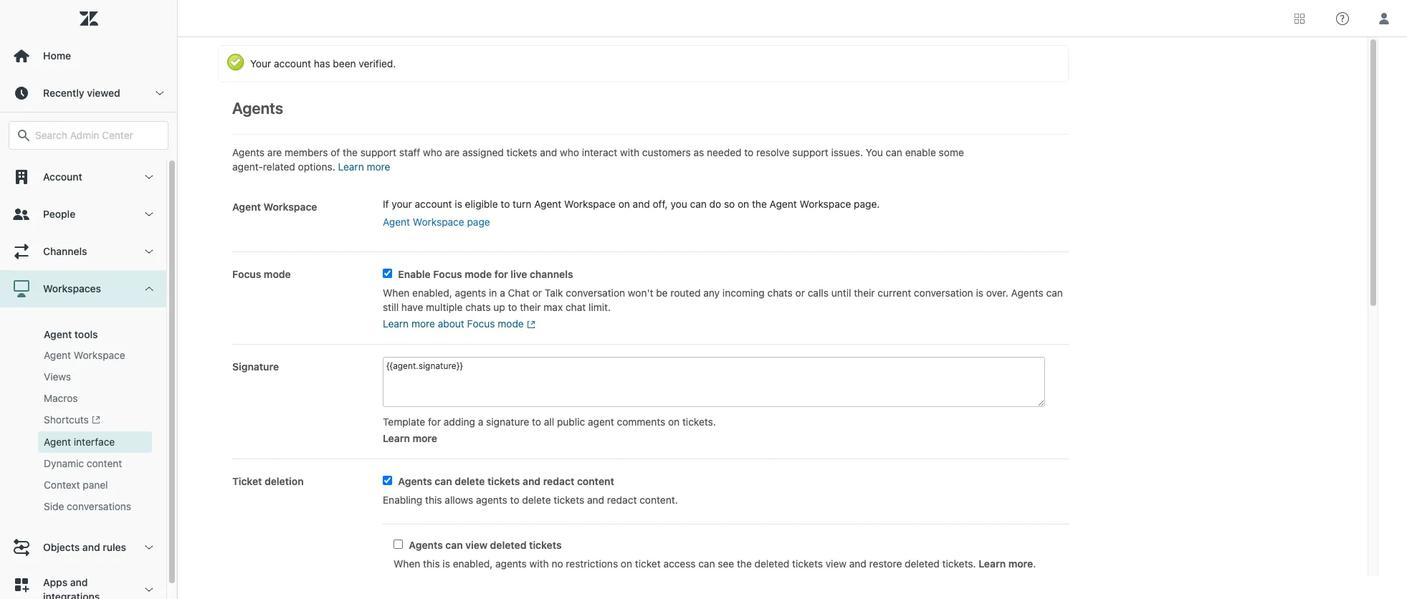 Task type: describe. For each thing, give the bounding box(es) containing it.
views link
[[38, 366, 152, 388]]

context panel link
[[38, 475, 152, 496]]

objects
[[43, 542, 80, 554]]

context
[[44, 479, 80, 491]]

dynamic content link
[[38, 453, 152, 475]]

side conversations element
[[44, 500, 131, 514]]

and for apps
[[70, 577, 88, 589]]

interface
[[74, 436, 115, 448]]

rules
[[103, 542, 126, 554]]

home
[[43, 49, 71, 62]]

tree item inside primary element
[[0, 270, 166, 529]]

agent for agent workspace
[[44, 349, 71, 361]]

macros link
[[38, 388, 152, 409]]

dynamic content
[[44, 458, 122, 470]]

apps
[[43, 577, 68, 589]]

dynamic
[[44, 458, 84, 470]]

context panel element
[[44, 478, 108, 493]]

side conversations
[[44, 501, 131, 513]]

workspaces
[[43, 282, 101, 295]]

content
[[87, 458, 122, 470]]

tree inside primary element
[[0, 158, 177, 599]]

shortcuts
[[44, 414, 89, 426]]

macros element
[[44, 391, 78, 406]]

user menu image
[[1375, 9, 1394, 28]]

channels button
[[0, 233, 166, 270]]

agent workspace
[[44, 349, 125, 361]]

objects and rules button
[[0, 529, 166, 567]]

agent interface link
[[38, 432, 152, 453]]

dynamic content element
[[44, 457, 122, 471]]

agent tools
[[44, 328, 98, 341]]

none search field inside primary element
[[1, 121, 176, 150]]



Task type: locate. For each thing, give the bounding box(es) containing it.
recently viewed button
[[0, 75, 177, 112]]

views
[[44, 371, 71, 383]]

agent interface element
[[44, 435, 115, 450]]

help image
[[1336, 12, 1349, 25]]

apps and integrations button
[[0, 567, 166, 599]]

1 vertical spatial agent
[[44, 349, 71, 361]]

recently viewed
[[43, 87, 120, 99]]

context panel
[[44, 479, 108, 491]]

None search field
[[1, 121, 176, 150]]

and inside apps and integrations
[[70, 577, 88, 589]]

3 agent from the top
[[44, 436, 71, 448]]

and left rules
[[82, 542, 100, 554]]

agent workspace link
[[38, 345, 152, 366]]

viewed
[[87, 87, 120, 99]]

conversations
[[67, 501, 131, 513]]

and
[[82, 542, 100, 554], [70, 577, 88, 589]]

agent tools element
[[44, 328, 98, 341]]

people
[[43, 208, 75, 220]]

recently
[[43, 87, 84, 99]]

tools
[[74, 328, 98, 341]]

side conversations link
[[38, 496, 152, 518]]

panel
[[83, 479, 108, 491]]

workspaces button
[[0, 270, 166, 308]]

integrations
[[43, 591, 100, 599]]

objects and rules
[[43, 542, 126, 554]]

agent up views
[[44, 349, 71, 361]]

tree
[[0, 158, 177, 599]]

account
[[43, 171, 82, 183]]

views element
[[44, 370, 71, 384]]

primary element
[[0, 0, 178, 599]]

workspaces group
[[0, 308, 166, 529]]

agent up dynamic
[[44, 436, 71, 448]]

channels
[[43, 245, 87, 257]]

tree containing account
[[0, 158, 177, 599]]

shortcuts link
[[38, 409, 152, 432]]

and up "integrations"
[[70, 577, 88, 589]]

Search Admin Center field
[[35, 129, 159, 142]]

agent interface
[[44, 436, 115, 448]]

workspace
[[74, 349, 125, 361]]

0 vertical spatial and
[[82, 542, 100, 554]]

agent for agent interface
[[44, 436, 71, 448]]

2 vertical spatial agent
[[44, 436, 71, 448]]

and for objects
[[82, 542, 100, 554]]

people button
[[0, 196, 166, 233]]

tree item containing workspaces
[[0, 270, 166, 529]]

agent for agent tools
[[44, 328, 72, 341]]

agent left tools
[[44, 328, 72, 341]]

2 agent from the top
[[44, 349, 71, 361]]

side
[[44, 501, 64, 513]]

0 vertical spatial agent
[[44, 328, 72, 341]]

1 agent from the top
[[44, 328, 72, 341]]

agent workspace element
[[44, 348, 125, 363]]

tree item
[[0, 270, 166, 529]]

home button
[[0, 37, 177, 75]]

and inside objects and rules dropdown button
[[82, 542, 100, 554]]

macros
[[44, 392, 78, 404]]

shortcuts element
[[44, 413, 100, 428]]

agent
[[44, 328, 72, 341], [44, 349, 71, 361], [44, 436, 71, 448]]

zendesk products image
[[1295, 13, 1305, 23]]

account button
[[0, 158, 166, 196]]

1 vertical spatial and
[[70, 577, 88, 589]]

apps and integrations
[[43, 577, 100, 599]]



Task type: vqa. For each thing, say whether or not it's contained in the screenshot.
"Macros"
yes



